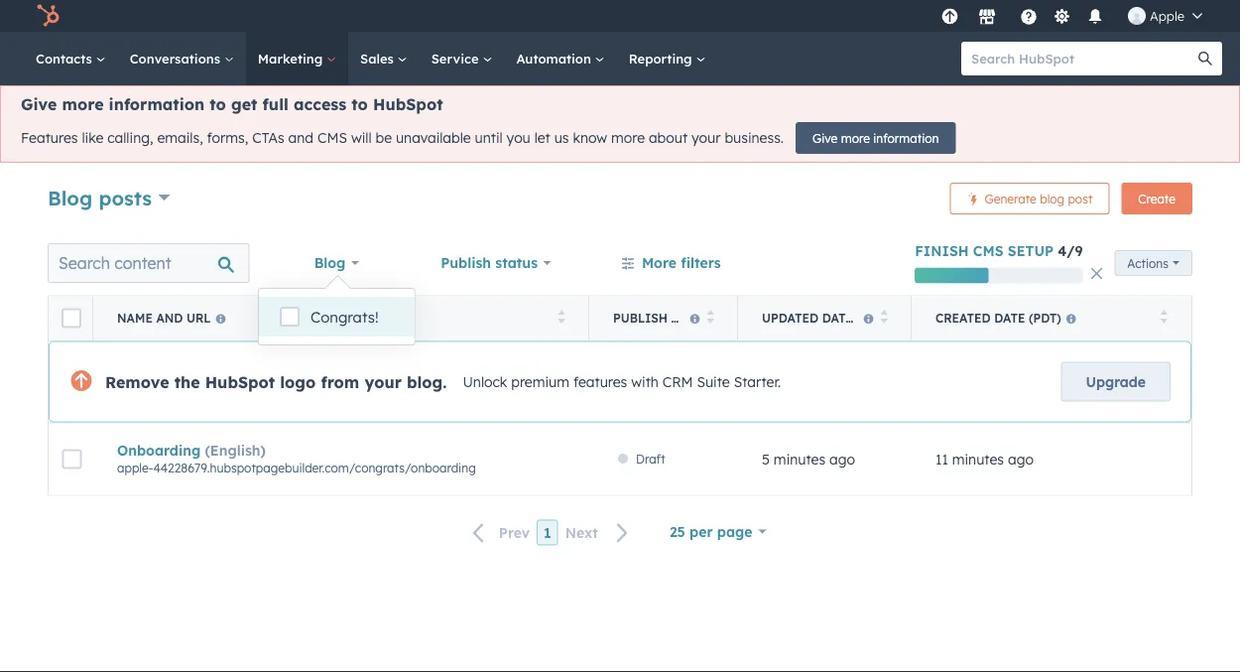 Task type: describe. For each thing, give the bounding box(es) containing it.
5
[[762, 450, 770, 468]]

updated date (pdt) button
[[739, 296, 912, 340]]

44228679.hubspotpagebuilder.com/congrats/onboarding
[[153, 460, 476, 475]]

blog posts banner
[[48, 177, 1193, 222]]

posts
[[99, 185, 152, 210]]

/
[[1067, 242, 1076, 260]]

from
[[321, 372, 360, 392]]

created date (pdt) button
[[912, 296, 1192, 340]]

automation link
[[505, 32, 617, 85]]

marketing
[[258, 50, 327, 67]]

11
[[936, 450, 949, 468]]

get
[[231, 94, 258, 114]]

congrats!
[[311, 308, 379, 327]]

25 per page button
[[657, 512, 780, 551]]

conversations
[[130, 50, 224, 67]]

help image
[[1021, 9, 1038, 27]]

prev
[[499, 524, 530, 541]]

filters
[[681, 254, 721, 271]]

updated date (pdt)
[[762, 311, 890, 326]]

notifications button
[[1079, 0, 1113, 32]]

hubspot link
[[24, 4, 74, 28]]

help button
[[1013, 0, 1046, 32]]

finish cms setup progress bar
[[916, 268, 989, 283]]

create button
[[1122, 183, 1193, 214]]

1 horizontal spatial and
[[289, 129, 314, 147]]

press to sort. image
[[707, 310, 715, 324]]

reporting link
[[617, 32, 718, 85]]

ago for 5 minutes ago
[[830, 450, 856, 468]]

apple-
[[117, 460, 153, 475]]

information for give more information to get full access to hubspot
[[109, 94, 205, 114]]

blog posts
[[48, 185, 152, 210]]

1 horizontal spatial cms
[[974, 242, 1004, 260]]

upgrade link containing upgrade
[[1062, 362, 1171, 402]]

post
[[1069, 191, 1093, 206]]

2 to from the left
[[352, 94, 368, 114]]

unlock premium features with crm suite starter.
[[463, 373, 782, 390]]

0 horizontal spatial cms
[[318, 129, 347, 147]]

blog for blog posts
[[48, 185, 93, 210]]

give for give more information to get full access to hubspot
[[21, 94, 57, 114]]

url
[[187, 311, 211, 326]]

features
[[574, 373, 628, 390]]

reporting
[[629, 50, 696, 67]]

about
[[649, 129, 688, 147]]

upgrade image
[[942, 8, 959, 26]]

with
[[632, 373, 659, 390]]

generate
[[985, 191, 1037, 206]]

onboarding (english) apple-44228679.hubspotpagebuilder.com/congrats/onboarding
[[117, 442, 476, 475]]

automation
[[517, 50, 595, 67]]

settings link
[[1050, 5, 1075, 26]]

the
[[174, 372, 200, 392]]

prev button
[[461, 520, 537, 546]]

more filters
[[642, 254, 721, 271]]

give more information link
[[796, 122, 956, 154]]

sales link
[[348, 32, 420, 85]]

publish status button
[[428, 243, 565, 283]]

per
[[690, 523, 713, 540]]

25
[[670, 523, 686, 540]]

search button
[[1189, 42, 1223, 75]]

generate blog post
[[985, 191, 1093, 206]]

crm
[[663, 373, 693, 390]]

bob builder image
[[1129, 7, 1147, 25]]

1 to from the left
[[210, 94, 226, 114]]

logo
[[280, 372, 316, 392]]

unlock
[[463, 373, 508, 390]]

access
[[294, 94, 347, 114]]

name and url
[[117, 311, 211, 326]]

onboarding
[[117, 442, 201, 459]]

press to sort. element for publish status
[[707, 310, 715, 327]]

blog button
[[301, 243, 372, 283]]

actions
[[1128, 255, 1169, 270]]

will
[[351, 129, 372, 147]]

give more information to get full access to hubspot
[[21, 94, 443, 114]]

1 vertical spatial hubspot
[[205, 372, 275, 392]]

created
[[936, 311, 991, 326]]

upgrade link inside apple menu
[[938, 5, 963, 26]]

more filters button
[[608, 243, 734, 283]]

press to sort. element for updated date (pdt)
[[881, 310, 889, 327]]

status for publish status button
[[672, 311, 717, 326]]

more for give more information
[[842, 131, 871, 145]]

page
[[718, 523, 753, 540]]

and inside button
[[156, 311, 183, 326]]

created date (pdt)
[[936, 311, 1062, 326]]

give for give more information
[[813, 131, 838, 145]]

press to sort. image for updated date (pdt)
[[881, 310, 889, 324]]

features
[[21, 129, 78, 147]]

setup
[[1008, 242, 1054, 260]]

apple menu
[[936, 0, 1217, 32]]

give more information
[[813, 131, 940, 145]]

be
[[376, 129, 392, 147]]



Task type: locate. For each thing, give the bounding box(es) containing it.
1 horizontal spatial information
[[874, 131, 940, 145]]

9
[[1076, 242, 1083, 260]]

press to sort. element
[[558, 310, 566, 327], [707, 310, 715, 327], [881, 310, 889, 327], [1161, 310, 1168, 327]]

you
[[507, 129, 531, 147]]

press to sort. image inside name and url button
[[558, 310, 566, 324]]

2 press to sort. image from the left
[[881, 310, 889, 324]]

0 horizontal spatial publish status
[[441, 254, 538, 271]]

0 vertical spatial blog
[[48, 185, 93, 210]]

(pdt) right updated
[[857, 311, 890, 326]]

0 horizontal spatial upgrade link
[[938, 5, 963, 26]]

0 vertical spatial and
[[289, 129, 314, 147]]

1 press to sort. image from the left
[[558, 310, 566, 324]]

marketplaces button
[[967, 0, 1009, 32]]

5 minutes ago
[[762, 450, 856, 468]]

1 horizontal spatial minutes
[[953, 450, 1005, 468]]

to
[[210, 94, 226, 114], [352, 94, 368, 114]]

hubspot up 'features like calling, emails, forms, ctas and cms will be unavailable until you let us know more about your business.'
[[373, 94, 443, 114]]

press to sort. element for created date (pdt)
[[1161, 310, 1168, 327]]

until
[[475, 129, 503, 147]]

service link
[[420, 32, 505, 85]]

information for give more information
[[874, 131, 940, 145]]

publish for publish status popup button
[[441, 254, 491, 271]]

finish cms setup button
[[916, 242, 1054, 260]]

1 date from the left
[[823, 311, 854, 326]]

forms,
[[207, 129, 248, 147]]

0 horizontal spatial and
[[156, 311, 183, 326]]

2 date from the left
[[995, 311, 1026, 326]]

0 horizontal spatial ago
[[830, 450, 856, 468]]

0 vertical spatial publish status
[[441, 254, 538, 271]]

blog for blog
[[314, 254, 346, 271]]

1
[[544, 524, 552, 541]]

1 horizontal spatial your
[[692, 129, 721, 147]]

upgrade link
[[938, 5, 963, 26], [1062, 362, 1171, 402]]

updated
[[762, 311, 819, 326]]

blog posts button
[[48, 183, 170, 212]]

give right business.
[[813, 131, 838, 145]]

name
[[117, 311, 153, 326]]

(pdt) for updated date (pdt)
[[857, 311, 890, 326]]

apple
[[1151, 7, 1185, 24]]

more
[[642, 254, 677, 271]]

blog.
[[407, 372, 447, 392]]

0 horizontal spatial (pdt)
[[857, 311, 890, 326]]

and left url
[[156, 311, 183, 326]]

notifications image
[[1087, 9, 1105, 27]]

1 horizontal spatial status
[[672, 311, 717, 326]]

marketing link
[[246, 32, 348, 85]]

(pdt) down setup
[[1030, 311, 1062, 326]]

contacts link
[[24, 32, 118, 85]]

0 vertical spatial status
[[496, 254, 538, 271]]

2 (pdt) from the left
[[1030, 311, 1062, 326]]

press to sort. element left created
[[881, 310, 889, 327]]

us
[[555, 129, 569, 147]]

Search HubSpot search field
[[962, 42, 1205, 75]]

upgrade link left marketplaces popup button
[[938, 5, 963, 26]]

press to sort. element inside created date (pdt) button
[[1161, 310, 1168, 327]]

press to sort. element for name and url
[[558, 310, 566, 327]]

sales
[[360, 50, 398, 67]]

settings image
[[1054, 8, 1072, 26]]

1 horizontal spatial to
[[352, 94, 368, 114]]

publish status inside publish status popup button
[[441, 254, 538, 271]]

0 horizontal spatial hubspot
[[205, 372, 275, 392]]

congrats! list box
[[259, 289, 415, 344]]

cms left will at the left top of page
[[318, 129, 347, 147]]

status inside popup button
[[496, 254, 538, 271]]

1 horizontal spatial upgrade link
[[1062, 362, 1171, 402]]

pagination navigation
[[461, 520, 641, 546]]

1 horizontal spatial hubspot
[[373, 94, 443, 114]]

1 horizontal spatial more
[[612, 129, 645, 147]]

suite
[[697, 373, 730, 390]]

press to sort. element inside name and url button
[[558, 310, 566, 327]]

2 ago from the left
[[1009, 450, 1034, 468]]

0 horizontal spatial date
[[823, 311, 854, 326]]

service
[[432, 50, 483, 67]]

0 vertical spatial publish
[[441, 254, 491, 271]]

remove the hubspot logo from your blog.
[[105, 372, 447, 392]]

0 horizontal spatial give
[[21, 94, 57, 114]]

1 vertical spatial publish
[[614, 311, 668, 326]]

1 vertical spatial information
[[874, 131, 940, 145]]

unavailable
[[396, 129, 471, 147]]

publish status for publish status button
[[614, 311, 717, 326]]

generate blog post button
[[951, 183, 1110, 214]]

press to sort. element inside publish status button
[[707, 310, 715, 327]]

marketplaces image
[[979, 9, 997, 27]]

(english)
[[205, 442, 266, 459]]

3 press to sort. image from the left
[[1161, 310, 1168, 324]]

0 horizontal spatial your
[[365, 372, 402, 392]]

ago right 5 on the bottom right
[[830, 450, 856, 468]]

0 horizontal spatial to
[[210, 94, 226, 114]]

1 vertical spatial publish status
[[614, 311, 717, 326]]

1 vertical spatial cms
[[974, 242, 1004, 260]]

your right the from
[[365, 372, 402, 392]]

0 horizontal spatial more
[[62, 94, 104, 114]]

1 horizontal spatial publish status
[[614, 311, 717, 326]]

(pdt) for created date (pdt)
[[1030, 311, 1062, 326]]

1 horizontal spatial blog
[[314, 254, 346, 271]]

search image
[[1199, 52, 1213, 66]]

press to sort. element down filters
[[707, 310, 715, 327]]

4 press to sort. element from the left
[[1161, 310, 1168, 327]]

11 minutes ago
[[936, 450, 1034, 468]]

status for publish status popup button
[[496, 254, 538, 271]]

1 (pdt) from the left
[[857, 311, 890, 326]]

1 horizontal spatial press to sort. image
[[881, 310, 889, 324]]

next button
[[559, 520, 641, 546]]

conversations link
[[118, 32, 246, 85]]

create
[[1139, 191, 1176, 206]]

0 vertical spatial cms
[[318, 129, 347, 147]]

0 vertical spatial give
[[21, 94, 57, 114]]

minutes right 5 on the bottom right
[[774, 450, 826, 468]]

press to sort. image for created date (pdt)
[[1161, 310, 1168, 324]]

publish status button
[[590, 296, 739, 340]]

25 per page
[[670, 523, 753, 540]]

press to sort. element up the premium
[[558, 310, 566, 327]]

emails,
[[157, 129, 203, 147]]

to up will at the left top of page
[[352, 94, 368, 114]]

1 vertical spatial your
[[365, 372, 402, 392]]

publish status inside publish status button
[[614, 311, 717, 326]]

1 vertical spatial upgrade link
[[1062, 362, 1171, 402]]

0 horizontal spatial publish
[[441, 254, 491, 271]]

blog inside banner
[[48, 185, 93, 210]]

apple button
[[1117, 0, 1215, 32]]

date right updated
[[823, 311, 854, 326]]

date for updated
[[823, 311, 854, 326]]

1 button
[[537, 520, 559, 546]]

publish inside popup button
[[441, 254, 491, 271]]

to left get
[[210, 94, 226, 114]]

hubspot
[[373, 94, 443, 114], [205, 372, 275, 392]]

upgrade
[[1087, 373, 1147, 390]]

press to sort. image up the premium
[[558, 310, 566, 324]]

1 horizontal spatial (pdt)
[[1030, 311, 1062, 326]]

ago for 11 minutes ago
[[1009, 450, 1034, 468]]

1 ago from the left
[[830, 450, 856, 468]]

cms left setup
[[974, 242, 1004, 260]]

more for give more information to get full access to hubspot
[[62, 94, 104, 114]]

hubspot image
[[36, 4, 60, 28]]

publish inside button
[[614, 311, 668, 326]]

minutes
[[774, 450, 826, 468], [953, 450, 1005, 468]]

1 horizontal spatial ago
[[1009, 450, 1034, 468]]

blog up congrats! list box
[[314, 254, 346, 271]]

1 press to sort. element from the left
[[558, 310, 566, 327]]

close image
[[1091, 268, 1103, 279]]

1 horizontal spatial give
[[813, 131, 838, 145]]

remove
[[105, 372, 169, 392]]

0 horizontal spatial minutes
[[774, 450, 826, 468]]

minutes for 5
[[774, 450, 826, 468]]

blog left posts
[[48, 185, 93, 210]]

3 press to sort. element from the left
[[881, 310, 889, 327]]

press to sort. image left created
[[881, 310, 889, 324]]

press to sort. image
[[558, 310, 566, 324], [881, 310, 889, 324], [1161, 310, 1168, 324]]

full
[[263, 94, 289, 114]]

contacts
[[36, 50, 96, 67]]

next
[[566, 524, 599, 541]]

press to sort. element inside updated date (pdt) button
[[881, 310, 889, 327]]

0 horizontal spatial blog
[[48, 185, 93, 210]]

(pdt)
[[857, 311, 890, 326], [1030, 311, 1062, 326]]

0 horizontal spatial status
[[496, 254, 538, 271]]

status
[[496, 254, 538, 271], [672, 311, 717, 326]]

0 horizontal spatial information
[[109, 94, 205, 114]]

upgrade link down created date (pdt) button
[[1062, 362, 1171, 402]]

business.
[[725, 129, 784, 147]]

1 vertical spatial give
[[813, 131, 838, 145]]

date for created
[[995, 311, 1026, 326]]

0 vertical spatial information
[[109, 94, 205, 114]]

ago right 11 at the bottom of page
[[1009, 450, 1034, 468]]

draft
[[636, 452, 666, 467]]

0 horizontal spatial press to sort. image
[[558, 310, 566, 324]]

0 vertical spatial upgrade link
[[938, 5, 963, 26]]

date right created
[[995, 311, 1026, 326]]

press to sort. image down actions 'popup button' at the right top of page
[[1161, 310, 1168, 324]]

press to sort. element down actions 'popup button' at the right top of page
[[1161, 310, 1168, 327]]

your right about
[[692, 129, 721, 147]]

0 vertical spatial your
[[692, 129, 721, 147]]

premium
[[511, 373, 570, 390]]

1 vertical spatial blog
[[314, 254, 346, 271]]

actions button
[[1115, 250, 1193, 276]]

give up features
[[21, 94, 57, 114]]

press to sort. image for name and url
[[558, 310, 566, 324]]

2 minutes from the left
[[953, 450, 1005, 468]]

1 minutes from the left
[[774, 450, 826, 468]]

publish status for publish status popup button
[[441, 254, 538, 271]]

1 vertical spatial and
[[156, 311, 183, 326]]

2 press to sort. element from the left
[[707, 310, 715, 327]]

hubspot right the
[[205, 372, 275, 392]]

1 horizontal spatial publish
[[614, 311, 668, 326]]

cms
[[318, 129, 347, 147], [974, 242, 1004, 260]]

minutes right 11 at the bottom of page
[[953, 450, 1005, 468]]

0 vertical spatial hubspot
[[373, 94, 443, 114]]

name and url button
[[93, 296, 590, 340]]

1 horizontal spatial date
[[995, 311, 1026, 326]]

blog
[[48, 185, 93, 210], [314, 254, 346, 271]]

press to sort. image inside updated date (pdt) button
[[881, 310, 889, 324]]

status inside button
[[672, 311, 717, 326]]

2 horizontal spatial more
[[842, 131, 871, 145]]

features like calling, emails, forms, ctas and cms will be unavailable until you let us know more about your business.
[[21, 129, 784, 147]]

4
[[1058, 242, 1067, 260]]

your
[[692, 129, 721, 147], [365, 372, 402, 392]]

press to sort. image inside created date (pdt) button
[[1161, 310, 1168, 324]]

publish for publish status button
[[614, 311, 668, 326]]

let
[[535, 129, 551, 147]]

2 horizontal spatial press to sort. image
[[1161, 310, 1168, 324]]

and right ctas at the top left of page
[[289, 129, 314, 147]]

information
[[109, 94, 205, 114], [874, 131, 940, 145]]

1 vertical spatial status
[[672, 311, 717, 326]]

more
[[62, 94, 104, 114], [612, 129, 645, 147], [842, 131, 871, 145]]

Search content search field
[[48, 243, 250, 283]]

minutes for 11
[[953, 450, 1005, 468]]



Task type: vqa. For each thing, say whether or not it's contained in the screenshot.
BUSINESS.
yes



